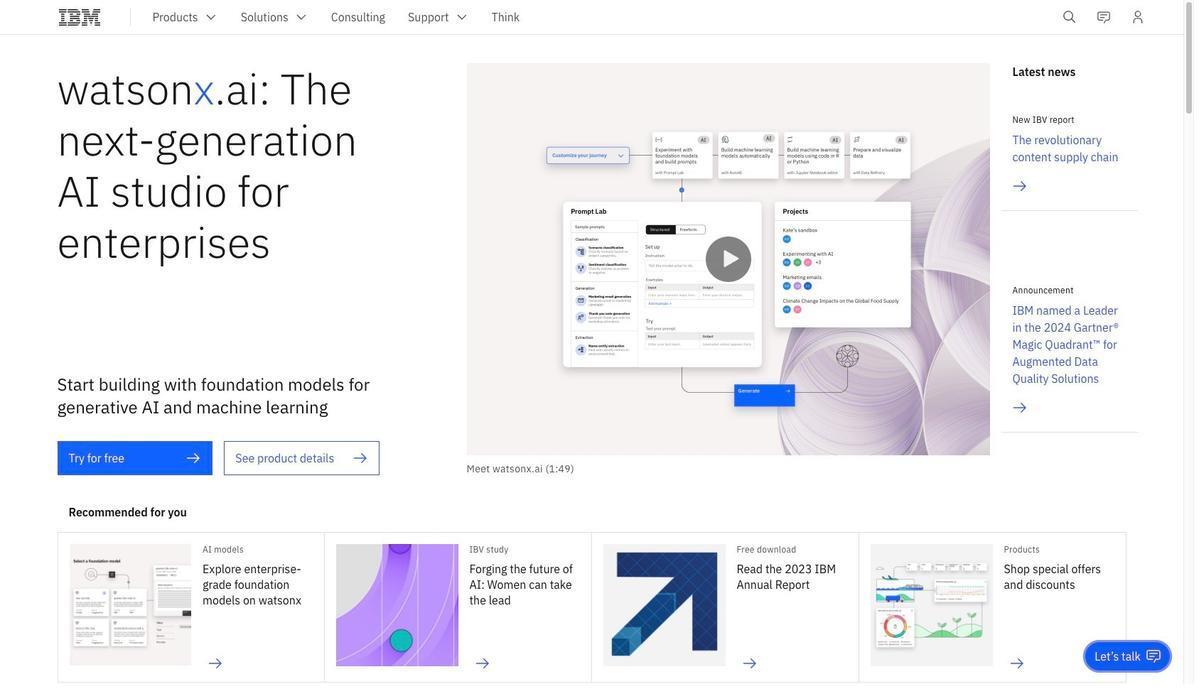 Task type: locate. For each thing, give the bounding box(es) containing it.
let's talk element
[[1096, 649, 1142, 665]]



